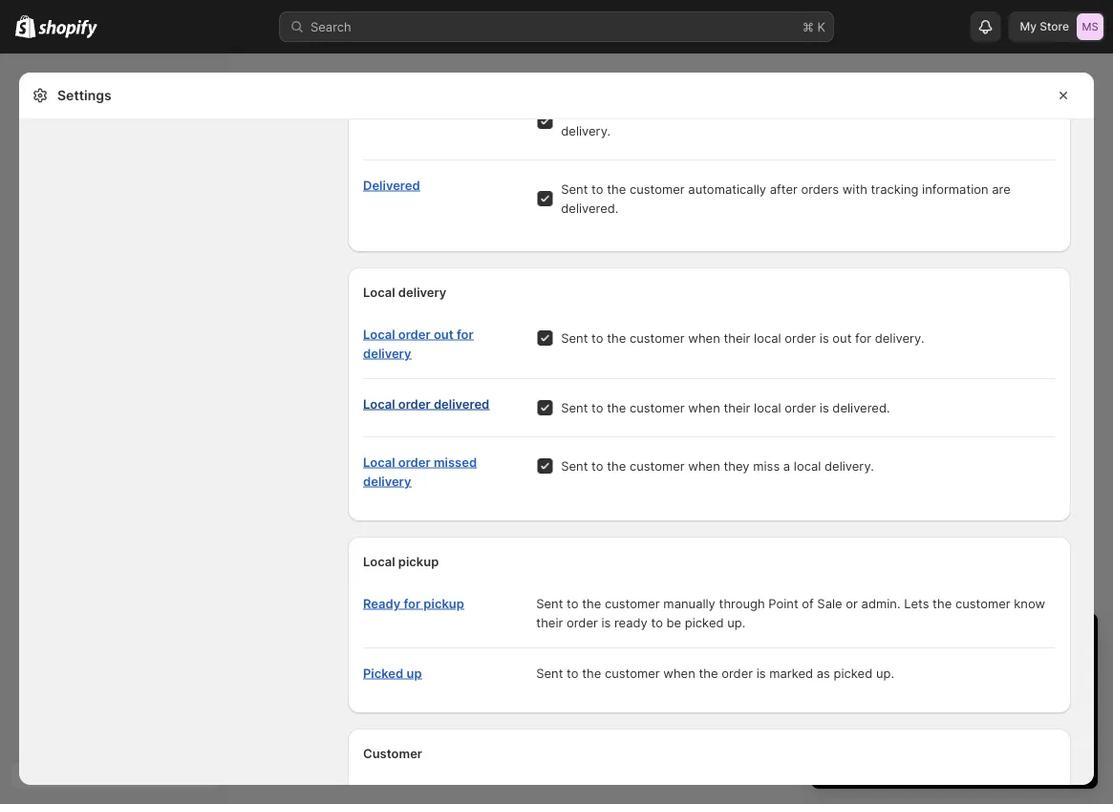 Task type: describe. For each thing, give the bounding box(es) containing it.
store
[[1040, 20, 1069, 33]]

$1/month
[[875, 715, 930, 730]]

3 inside select a plan to extend your shopify trial for just $1/month for your first 3 months.
[[1010, 715, 1017, 730]]

automatically for sent to the customer automatically after orders with tracking information are out for delivery.
[[688, 104, 766, 119]]

with for sent to the customer automatically after orders with tracking information are out for delivery.
[[843, 104, 868, 119]]

when for delivery.
[[688, 459, 720, 473]]

know
[[1014, 596, 1045, 611]]

1 horizontal spatial picked
[[834, 666, 873, 681]]

picked inside sent to the customer manually through point of sale or admin. lets the customer know their order is ready to be picked up.
[[685, 615, 724, 630]]

after for delivered.
[[770, 182, 798, 196]]

the for sent to the customer automatically after orders with tracking information are delivered.
[[607, 182, 626, 196]]

when for as
[[663, 666, 695, 681]]

as
[[817, 666, 830, 681]]

the for sent to the customer when the order is marked as picked up.
[[582, 666, 601, 681]]

orders for delivered.
[[801, 182, 839, 196]]

picked up link
[[363, 666, 422, 681]]

delivery inside local order out for delivery
[[363, 346, 411, 361]]

0 horizontal spatial trial
[[860, 665, 882, 680]]

order inside local order missed delivery
[[398, 455, 431, 470]]

sent for sent to the customer manually through point of sale or admin. lets the customer know their order is ready to be picked up.
[[536, 596, 563, 611]]

when for delivered.
[[688, 400, 720, 415]]

be
[[667, 615, 681, 630]]

in
[[931, 630, 947, 654]]

0 vertical spatial pickup
[[398, 554, 439, 569]]

their inside sent to the customer manually through point of sale or admin. lets the customer know their order is ready to be picked up.
[[536, 615, 563, 630]]

through
[[719, 596, 765, 611]]

out inside the sent to the customer automatically after orders with tracking information are out for delivery.
[[1014, 104, 1033, 119]]

shopify
[[998, 696, 1043, 710]]

your
[[830, 665, 857, 680]]

tracking for sent to the customer automatically after orders with tracking information are delivered.
[[871, 182, 919, 196]]

customer
[[363, 746, 422, 761]]

to inside select a plan to extend your shopify trial for just $1/month for your first 3 months.
[[909, 696, 921, 710]]

your inside dropdown button
[[952, 630, 992, 654]]

customer for sent to the customer when they miss a local delivery.
[[630, 459, 685, 473]]

sent to the customer when their local order is out for delivery.
[[561, 331, 924, 345]]

on
[[918, 665, 933, 680]]

local for local order delivered
[[363, 397, 395, 411]]

first
[[983, 715, 1006, 730]]

1 horizontal spatial shopify image
[[38, 20, 98, 39]]

local order delivered link
[[363, 397, 490, 411]]

order inside local order out for delivery
[[398, 327, 431, 342]]

months.
[[1021, 715, 1068, 730]]

sent for sent to the customer automatically after orders with tracking information are out for delivery.
[[561, 104, 588, 119]]

is inside sent to the customer manually through point of sale or admin. lets the customer know their order is ready to be picked up.
[[601, 615, 611, 630]]

1 vertical spatial your
[[969, 696, 995, 710]]

sent to the customer when their local order is delivered.
[[561, 400, 890, 415]]

just
[[850, 715, 871, 730]]

0 horizontal spatial shopify image
[[15, 15, 36, 38]]

search
[[311, 19, 351, 34]]

their for delivered.
[[724, 400, 751, 415]]

after for out
[[770, 104, 798, 119]]

local order out for delivery link
[[363, 327, 474, 361]]

to for sent to the customer automatically after orders with tracking information are out for delivery.
[[592, 104, 603, 119]]

missed
[[434, 455, 477, 470]]

delivery inside local order missed delivery
[[363, 474, 411, 489]]

ready for pickup link
[[363, 596, 464, 611]]

the for sent to the customer automatically after orders with tracking information are out for delivery.
[[607, 104, 626, 119]]

my store image
[[1077, 13, 1104, 40]]

local for out
[[754, 331, 781, 345]]

ready for pickup
[[363, 596, 464, 611]]

for inside local order out for delivery
[[457, 327, 474, 342]]

my store
[[1020, 20, 1069, 33]]

customer for sent to the customer when the order is marked as picked up.
[[605, 666, 660, 681]]

or
[[846, 596, 858, 611]]

1 horizontal spatial out
[[833, 331, 852, 345]]

the for sent to the customer manually through point of sale or admin. lets the customer know their order is ready to be picked up.
[[582, 596, 601, 611]]

sent to the customer when they miss a local delivery.
[[561, 459, 874, 473]]

sent to the customer manually through point of sale or admin. lets the customer know their order is ready to be picked up.
[[536, 596, 1045, 630]]

3 days left in your trial element
[[811, 663, 1098, 789]]

local for local order missed delivery
[[363, 455, 395, 470]]

customer for sent to the customer when their local order is out for delivery.
[[630, 331, 685, 345]]

the for sent to the customer when their local order is out for delivery.
[[607, 331, 626, 345]]

trial inside 3 days left in your trial dropdown button
[[997, 630, 1031, 654]]

to for sent to the customer automatically after orders with tracking information are delivered.
[[592, 182, 603, 196]]

days
[[848, 630, 891, 654]]

2 vertical spatial your
[[954, 715, 979, 730]]

1 vertical spatial up.
[[876, 666, 894, 681]]

up
[[407, 666, 422, 681]]



Task type: locate. For each thing, give the bounding box(es) containing it.
to for sent to the customer when their local order is delivered.
[[592, 400, 603, 415]]

they
[[724, 459, 750, 473]]

0 vertical spatial their
[[724, 331, 751, 345]]

of
[[802, 596, 814, 611]]

1 vertical spatial automatically
[[688, 182, 766, 196]]

2 horizontal spatial delivery.
[[875, 331, 924, 345]]

automatically for sent to the customer automatically after orders with tracking information are delivered.
[[688, 182, 766, 196]]

1 vertical spatial trial
[[860, 665, 882, 680]]

your up first
[[969, 696, 995, 710]]

tracking for sent to the customer automatically after orders with tracking information are out for delivery.
[[871, 104, 919, 119]]

out
[[1014, 104, 1033, 119], [434, 327, 454, 342], [833, 331, 852, 345]]

a left plan on the bottom of page
[[871, 696, 878, 710]]

delivery.
[[561, 123, 611, 138], [875, 331, 924, 345], [825, 459, 874, 473]]

0 vertical spatial delivered.
[[561, 201, 619, 215]]

local inside local order out for delivery
[[363, 327, 395, 342]]

picked
[[363, 666, 403, 681]]

2 local from the top
[[363, 327, 395, 342]]

a
[[783, 459, 790, 473], [871, 696, 878, 710]]

local inside local order missed delivery
[[363, 455, 395, 470]]

0 horizontal spatial out
[[434, 327, 454, 342]]

when left they
[[688, 459, 720, 473]]

customer inside sent to the customer automatically after orders with tracking information are delivered.
[[630, 182, 685, 196]]

are
[[992, 104, 1011, 119], [992, 182, 1011, 196]]

the inside the sent to the customer automatically after orders with tracking information are out for delivery.
[[607, 104, 626, 119]]

0 vertical spatial orders
[[801, 104, 839, 119]]

local up local order out for delivery at the left top of page
[[363, 285, 395, 300]]

sent inside the sent to the customer automatically after orders with tracking information are out for delivery.
[[561, 104, 588, 119]]

local
[[363, 285, 395, 300], [363, 327, 395, 342], [363, 397, 395, 411], [363, 455, 395, 470], [363, 554, 395, 569]]

after
[[770, 104, 798, 119], [770, 182, 798, 196]]

1 vertical spatial local
[[754, 400, 781, 415]]

for inside the sent to the customer automatically after orders with tracking information are out for delivery.
[[1037, 104, 1053, 119]]

orders inside sent to the customer automatically after orders with tracking information are delivered.
[[801, 182, 839, 196]]

2 vertical spatial delivery
[[363, 474, 411, 489]]

delivered
[[363, 178, 420, 193]]

information
[[922, 104, 989, 119], [922, 182, 989, 196]]

are inside the sent to the customer automatically after orders with tracking information are out for delivery.
[[992, 104, 1011, 119]]

when for out
[[688, 331, 720, 345]]

delivered.
[[561, 201, 619, 215], [833, 400, 890, 415]]

2 vertical spatial delivery.
[[825, 459, 874, 473]]

their for out
[[724, 331, 751, 345]]

local down local order out for delivery link
[[363, 397, 395, 411]]

up. up plan on the bottom of page
[[876, 666, 894, 681]]

trial up months. on the right
[[1046, 696, 1068, 710]]

up.
[[727, 615, 746, 630], [876, 666, 894, 681]]

1 automatically from the top
[[688, 104, 766, 119]]

1 vertical spatial are
[[992, 182, 1011, 196]]

1 vertical spatial orders
[[801, 182, 839, 196]]

1 vertical spatial their
[[724, 400, 751, 415]]

4 local from the top
[[363, 455, 395, 470]]

their
[[724, 331, 751, 345], [724, 400, 751, 415], [536, 615, 563, 630]]

1 are from the top
[[992, 104, 1011, 119]]

1 vertical spatial picked
[[834, 666, 873, 681]]

1 vertical spatial delivery.
[[875, 331, 924, 345]]

are inside sent to the customer automatically after orders with tracking information are delivered.
[[992, 182, 1011, 196]]

ends
[[886, 665, 915, 680]]

are for sent to the customer automatically after orders with tracking information are delivered.
[[992, 182, 1011, 196]]

1 horizontal spatial a
[[871, 696, 878, 710]]

sale
[[817, 596, 842, 611]]

2 vertical spatial their
[[536, 615, 563, 630]]

information inside the sent to the customer automatically after orders with tracking information are out for delivery.
[[922, 104, 989, 119]]

their up the sent to the customer when their local order is delivered.
[[724, 331, 751, 345]]

0 vertical spatial local
[[754, 331, 781, 345]]

local down local delivery
[[363, 327, 395, 342]]

0 vertical spatial automatically
[[688, 104, 766, 119]]

1 vertical spatial a
[[871, 696, 878, 710]]

local for delivered.
[[754, 400, 781, 415]]

select a plan to extend your shopify trial for just $1/month for your first 3 months.
[[830, 696, 1068, 730]]

trial inside select a plan to extend your shopify trial for just $1/month for your first 3 months.
[[1046, 696, 1068, 710]]

automatically inside the sent to the customer automatically after orders with tracking information are out for delivery.
[[688, 104, 766, 119]]

miss
[[753, 459, 780, 473]]

0 vertical spatial your
[[952, 630, 992, 654]]

order inside sent to the customer manually through point of sale or admin. lets the customer know their order is ready to be picked up.
[[567, 615, 598, 630]]

to inside sent to the customer automatically after orders with tracking information are delivered.
[[592, 182, 603, 196]]

delivered link
[[363, 178, 420, 193]]

0 vertical spatial with
[[843, 104, 868, 119]]

left
[[896, 630, 926, 654]]

sent to the customer automatically after orders with tracking information are delivered.
[[561, 182, 1011, 215]]

sent inside sent to the customer manually through point of sale or admin. lets the customer know their order is ready to be picked up.
[[536, 596, 563, 611]]

0 vertical spatial after
[[770, 104, 798, 119]]

1 local from the top
[[363, 285, 395, 300]]

plan
[[881, 696, 906, 710]]

0 vertical spatial picked
[[685, 615, 724, 630]]

0 vertical spatial a
[[783, 459, 790, 473]]

0 horizontal spatial delivery.
[[561, 123, 611, 138]]

picked down manually
[[685, 615, 724, 630]]

local
[[754, 331, 781, 345], [754, 400, 781, 415], [794, 459, 821, 473]]

0 vertical spatial delivery
[[398, 285, 447, 300]]

sent inside sent to the customer automatically after orders with tracking information are delivered.
[[561, 182, 588, 196]]

with
[[843, 104, 868, 119], [843, 182, 868, 196]]

sent
[[561, 104, 588, 119], [561, 182, 588, 196], [561, 331, 588, 345], [561, 400, 588, 415], [561, 459, 588, 473], [536, 596, 563, 611], [536, 666, 563, 681]]

3 inside 3 days left in your trial dropdown button
[[830, 630, 843, 654]]

0 vertical spatial 3
[[830, 630, 843, 654]]

the for sent to the customer when they miss a local delivery.
[[607, 459, 626, 473]]

to inside the sent to the customer automatically after orders with tracking information are out for delivery.
[[592, 104, 603, 119]]

1 vertical spatial delivery
[[363, 346, 411, 361]]

lets
[[904, 596, 929, 611]]

1 horizontal spatial 3
[[1010, 715, 1017, 730]]

local order out for delivery
[[363, 327, 474, 361]]

manually
[[663, 596, 716, 611]]

select
[[830, 696, 867, 710]]

settings
[[57, 87, 111, 104]]

ready
[[363, 596, 401, 611]]

picked up
[[363, 666, 422, 681]]

local up the sent to the customer when their local order is delivered.
[[754, 331, 781, 345]]

a right the miss on the right bottom of page
[[783, 459, 790, 473]]

for
[[1037, 104, 1053, 119], [457, 327, 474, 342], [855, 331, 871, 345], [404, 596, 421, 611], [830, 715, 847, 730], [934, 715, 950, 730]]

customer for sent to the customer manually through point of sale or admin. lets the customer know their order is ready to be picked up.
[[605, 596, 660, 611]]

marked
[[769, 666, 813, 681]]

with inside the sent to the customer automatically after orders with tracking information are out for delivery.
[[843, 104, 868, 119]]

1 vertical spatial tracking
[[871, 182, 919, 196]]

1 orders from the top
[[801, 104, 839, 119]]

local delivery
[[363, 285, 447, 300]]

⌘ k
[[803, 19, 826, 34]]

my
[[1020, 20, 1037, 33]]

to for sent to the customer when the order is marked as picked up.
[[567, 666, 579, 681]]

3 days left in your trial button
[[811, 613, 1098, 654]]

2 after from the top
[[770, 182, 798, 196]]

up. inside sent to the customer manually through point of sale or admin. lets the customer know their order is ready to be picked up.
[[727, 615, 746, 630]]

1 vertical spatial after
[[770, 182, 798, 196]]

2 vertical spatial local
[[794, 459, 821, 473]]

1 horizontal spatial up.
[[876, 666, 894, 681]]

1 vertical spatial with
[[843, 182, 868, 196]]

the
[[607, 104, 626, 119], [607, 182, 626, 196], [607, 331, 626, 345], [607, 400, 626, 415], [607, 459, 626, 473], [582, 596, 601, 611], [933, 596, 952, 611], [582, 666, 601, 681], [699, 666, 718, 681]]

1 tracking from the top
[[871, 104, 919, 119]]

when up sent to the customer when they miss a local delivery.
[[688, 400, 720, 415]]

1 vertical spatial pickup
[[424, 596, 464, 611]]

when up the sent to the customer when their local order is delivered.
[[688, 331, 720, 345]]

0 vertical spatial up.
[[727, 615, 746, 630]]

picked
[[685, 615, 724, 630], [834, 666, 873, 681]]

0 horizontal spatial up.
[[727, 615, 746, 630]]

to for sent to the customer manually through point of sale or admin. lets the customer know their order is ready to be picked up.
[[567, 596, 579, 611]]

1 after from the top
[[770, 104, 798, 119]]

out inside local order out for delivery
[[434, 327, 454, 342]]

1 horizontal spatial delivery.
[[825, 459, 874, 473]]

to
[[592, 104, 603, 119], [592, 182, 603, 196], [592, 331, 603, 345], [592, 400, 603, 415], [592, 459, 603, 473], [567, 596, 579, 611], [651, 615, 663, 630], [567, 666, 579, 681], [909, 696, 921, 710]]

⌘
[[803, 19, 814, 34]]

0 vertical spatial information
[[922, 104, 989, 119]]

the inside sent to the customer automatically after orders with tracking information are delivered.
[[607, 182, 626, 196]]

sent for sent to the customer when their local order is out for delivery.
[[561, 331, 588, 345]]

automatically
[[688, 104, 766, 119], [688, 182, 766, 196]]

3 days left in your trial
[[830, 630, 1031, 654]]

trial down know
[[997, 630, 1031, 654]]

picked right as
[[834, 666, 873, 681]]

information inside sent to the customer automatically after orders with tracking information are delivered.
[[922, 182, 989, 196]]

orders
[[801, 104, 839, 119], [801, 182, 839, 196]]

3 up 'your'
[[830, 630, 843, 654]]

2 horizontal spatial trial
[[1046, 696, 1068, 710]]

extend
[[925, 696, 965, 710]]

3
[[830, 630, 843, 654], [1010, 715, 1017, 730]]

3 right first
[[1010, 715, 1017, 730]]

local for local pickup
[[363, 554, 395, 569]]

are for sent to the customer automatically after orders with tracking information are out for delivery.
[[992, 104, 1011, 119]]

tracking inside the sent to the customer automatically after orders with tracking information are out for delivery.
[[871, 104, 919, 119]]

information for sent to the customer automatically after orders with tracking information are out for delivery.
[[922, 104, 989, 119]]

delivery up local order out for delivery at the left top of page
[[398, 285, 447, 300]]

sent for sent to the customer automatically after orders with tracking information are delivered.
[[561, 182, 588, 196]]

your right in on the bottom right of the page
[[952, 630, 992, 654]]

2 information from the top
[[922, 182, 989, 196]]

shopify image
[[15, 15, 36, 38], [38, 20, 98, 39]]

0 horizontal spatial picked
[[685, 615, 724, 630]]

local order missed delivery
[[363, 455, 477, 489]]

your trial ends on
[[830, 665, 936, 680]]

local pickup
[[363, 554, 439, 569]]

when down be
[[663, 666, 695, 681]]

orders inside the sent to the customer automatically after orders with tracking information are out for delivery.
[[801, 104, 839, 119]]

pickup
[[398, 554, 439, 569], [424, 596, 464, 611]]

is
[[820, 331, 829, 345], [820, 400, 829, 415], [601, 615, 611, 630], [756, 666, 766, 681]]

trial right 'your'
[[860, 665, 882, 680]]

local up ready
[[363, 554, 395, 569]]

1 vertical spatial delivered.
[[833, 400, 890, 415]]

delivered
[[434, 397, 490, 411]]

sent to the customer when the order is marked as picked up.
[[536, 666, 894, 681]]

1 vertical spatial 3
[[1010, 715, 1017, 730]]

0 horizontal spatial 3
[[830, 630, 843, 654]]

up. down through
[[727, 615, 746, 630]]

delivery down local delivery
[[363, 346, 411, 361]]

2 are from the top
[[992, 182, 1011, 196]]

tracking inside sent to the customer automatically after orders with tracking information are delivered.
[[871, 182, 919, 196]]

local order delivered
[[363, 397, 490, 411]]

orders down k
[[801, 104, 839, 119]]

1 horizontal spatial delivered.
[[833, 400, 890, 415]]

2 horizontal spatial out
[[1014, 104, 1033, 119]]

0 vertical spatial delivery.
[[561, 123, 611, 138]]

2 automatically from the top
[[688, 182, 766, 196]]

0 horizontal spatial a
[[783, 459, 790, 473]]

the for sent to the customer when their local order is delivered.
[[607, 400, 626, 415]]

2 orders from the top
[[801, 182, 839, 196]]

1 information from the top
[[922, 104, 989, 119]]

order
[[398, 327, 431, 342], [785, 331, 816, 345], [398, 397, 431, 411], [785, 400, 816, 415], [398, 455, 431, 470], [567, 615, 598, 630], [722, 666, 753, 681]]

dialog
[[1102, 73, 1113, 785]]

customer for sent to the customer automatically after orders with tracking information are out for delivery.
[[630, 104, 685, 119]]

local for local order out for delivery
[[363, 327, 395, 342]]

with inside sent to the customer automatically after orders with tracking information are delivered.
[[843, 182, 868, 196]]

orders down the sent to the customer automatically after orders with tracking information are out for delivery. at the top of the page
[[801, 182, 839, 196]]

delivery
[[398, 285, 447, 300], [363, 346, 411, 361], [363, 474, 411, 489]]

2 with from the top
[[843, 182, 868, 196]]

pickup up ready for pickup "link"
[[398, 554, 439, 569]]

delivery up local pickup
[[363, 474, 411, 489]]

admin.
[[861, 596, 901, 611]]

0 horizontal spatial delivered.
[[561, 201, 619, 215]]

customer
[[630, 104, 685, 119], [630, 182, 685, 196], [630, 331, 685, 345], [630, 400, 685, 415], [630, 459, 685, 473], [605, 596, 660, 611], [955, 596, 1011, 611], [605, 666, 660, 681]]

1 with from the top
[[843, 104, 868, 119]]

delivery. inside the sent to the customer automatically after orders with tracking information are out for delivery.
[[561, 123, 611, 138]]

to for sent to the customer when their local order is out for delivery.
[[592, 331, 603, 345]]

orders for out
[[801, 104, 839, 119]]

your
[[952, 630, 992, 654], [969, 696, 995, 710], [954, 715, 979, 730]]

their left ready
[[536, 615, 563, 630]]

delivered. inside sent to the customer automatically after orders with tracking information are delivered.
[[561, 201, 619, 215]]

with for sent to the customer automatically after orders with tracking information are delivered.
[[843, 182, 868, 196]]

sent to the customer automatically after orders with tracking information are out for delivery.
[[561, 104, 1053, 138]]

settings dialog
[[19, 0, 1094, 805]]

ready
[[614, 615, 648, 630]]

sent for sent to the customer when their local order is delivered.
[[561, 400, 588, 415]]

0 vertical spatial are
[[992, 104, 1011, 119]]

when
[[688, 331, 720, 345], [688, 400, 720, 415], [688, 459, 720, 473], [663, 666, 695, 681]]

customer for sent to the customer automatically after orders with tracking information are delivered.
[[630, 182, 685, 196]]

information for sent to the customer automatically after orders with tracking information are delivered.
[[922, 182, 989, 196]]

local right the miss on the right bottom of page
[[794, 459, 821, 473]]

their up they
[[724, 400, 751, 415]]

k
[[817, 19, 826, 34]]

pickup down local pickup
[[424, 596, 464, 611]]

1 vertical spatial information
[[922, 182, 989, 196]]

5 local from the top
[[363, 554, 395, 569]]

after up sent to the customer automatically after orders with tracking information are delivered.
[[770, 104, 798, 119]]

sent for sent to the customer when the order is marked as picked up.
[[536, 666, 563, 681]]

local order missed delivery link
[[363, 455, 477, 489]]

0 vertical spatial trial
[[997, 630, 1031, 654]]

after down the sent to the customer automatically after orders with tracking information are out for delivery. at the top of the page
[[770, 182, 798, 196]]

local up the miss on the right bottom of page
[[754, 400, 781, 415]]

a inside settings dialog
[[783, 459, 790, 473]]

local down local order delivered in the left of the page
[[363, 455, 395, 470]]

0 vertical spatial tracking
[[871, 104, 919, 119]]

automatically inside sent to the customer automatically after orders with tracking information are delivered.
[[688, 182, 766, 196]]

after inside sent to the customer automatically after orders with tracking information are delivered.
[[770, 182, 798, 196]]

customer inside the sent to the customer automatically after orders with tracking information are out for delivery.
[[630, 104, 685, 119]]

3 local from the top
[[363, 397, 395, 411]]

to for sent to the customer when they miss a local delivery.
[[592, 459, 603, 473]]

2 vertical spatial trial
[[1046, 696, 1068, 710]]

customer for sent to the customer when their local order is delivered.
[[630, 400, 685, 415]]

tracking
[[871, 104, 919, 119], [871, 182, 919, 196]]

sent for sent to the customer when they miss a local delivery.
[[561, 459, 588, 473]]

1 horizontal spatial trial
[[997, 630, 1031, 654]]

your left first
[[954, 715, 979, 730]]

point
[[768, 596, 798, 611]]

local for local delivery
[[363, 285, 395, 300]]

2 tracking from the top
[[871, 182, 919, 196]]

trial
[[997, 630, 1031, 654], [860, 665, 882, 680], [1046, 696, 1068, 710]]

after inside the sent to the customer automatically after orders with tracking information are out for delivery.
[[770, 104, 798, 119]]

a inside select a plan to extend your shopify trial for just $1/month for your first 3 months.
[[871, 696, 878, 710]]



Task type: vqa. For each thing, say whether or not it's contained in the screenshot.
'Results' MENU to the bottom
no



